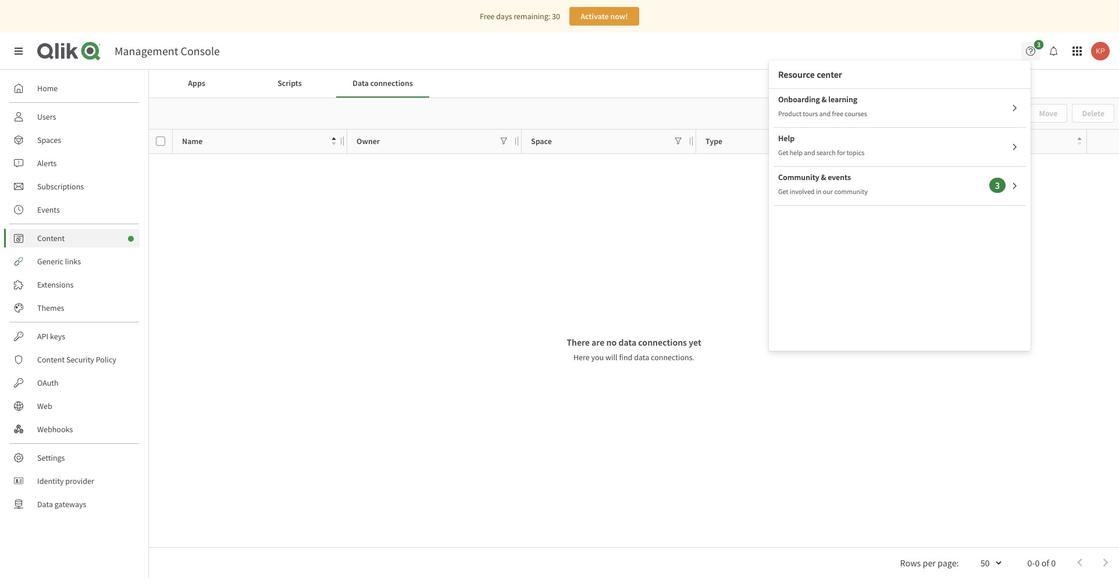 Task type: describe. For each thing, give the bounding box(es) containing it.
gateways
[[55, 500, 86, 510]]

users link
[[9, 108, 140, 126]]

apps button
[[150, 70, 243, 98]]

console
[[181, 44, 220, 58]]

rows
[[901, 558, 921, 570]]

spaces link
[[9, 131, 140, 150]]

there
[[567, 337, 590, 349]]

Rows per page: 50 field
[[964, 555, 1005, 573]]

scripts
[[278, 78, 302, 89]]

alerts
[[37, 158, 57, 169]]

connections inside button
[[370, 78, 413, 89]]

center
[[817, 69, 842, 80]]

events
[[37, 205, 60, 215]]

apps
[[188, 78, 205, 89]]

name button
[[182, 134, 336, 150]]

tours
[[803, 109, 818, 118]]

per
[[923, 558, 936, 570]]

page:
[[938, 558, 959, 570]]

community & events get involved in our community
[[779, 172, 868, 196]]

there are no data connections yet here you will find data connections.
[[567, 337, 702, 363]]

data for data gateways
[[37, 500, 53, 510]]

0 vertical spatial data
[[619, 337, 637, 349]]

webhooks link
[[9, 421, 140, 439]]

content for content security policy
[[37, 355, 65, 365]]

extensions
[[37, 280, 74, 290]]

in
[[816, 187, 822, 196]]

kendall parks image
[[1092, 42, 1110, 61]]

of
[[1042, 558, 1050, 570]]

links
[[65, 257, 81, 267]]

api
[[37, 332, 48, 342]]

subscriptions
[[37, 182, 84, 192]]

remaining:
[[514, 11, 551, 22]]

2 0 from the left
[[1052, 558, 1056, 570]]

management console
[[115, 44, 220, 58]]

free
[[480, 11, 495, 22]]

generic
[[37, 257, 63, 267]]

api keys
[[37, 332, 65, 342]]

themes link
[[9, 299, 140, 318]]

home
[[37, 83, 58, 94]]

for
[[838, 148, 846, 157]]

topics
[[847, 148, 865, 157]]

help
[[790, 148, 803, 157]]

alerts link
[[9, 154, 140, 173]]

identity provider link
[[9, 473, 140, 491]]

connections.
[[651, 353, 695, 363]]

security
[[66, 355, 94, 365]]

are
[[592, 337, 605, 349]]

get inside help get help and search for topics
[[779, 148, 789, 157]]

navigation pane element
[[0, 74, 148, 519]]

connections inside there are no data connections yet here you will find data connections.
[[639, 337, 687, 349]]

product
[[779, 109, 802, 118]]

free days remaining: 30
[[480, 11, 560, 22]]

identity provider
[[37, 477, 94, 487]]

50
[[981, 558, 990, 570]]

now!
[[611, 11, 628, 22]]

policy
[[96, 355, 116, 365]]

settings link
[[9, 449, 140, 468]]

and inside onboarding & learning product tours and free courses
[[820, 109, 831, 118]]

content security policy link
[[9, 351, 140, 370]]

generic links
[[37, 257, 81, 267]]

community
[[835, 187, 868, 196]]

onboarding
[[779, 94, 820, 105]]

will
[[606, 353, 618, 363]]

activate
[[581, 11, 609, 22]]

onboarding & learning product tours and free courses
[[779, 94, 867, 118]]

rows per page:
[[901, 558, 959, 570]]

spaces
[[37, 135, 61, 145]]

our
[[823, 187, 833, 196]]

1 vertical spatial data
[[634, 353, 650, 363]]

type
[[706, 136, 723, 146]]

free
[[832, 109, 844, 118]]

webhooks
[[37, 425, 73, 435]]

content for content
[[37, 233, 65, 244]]



Task type: vqa. For each thing, say whether or not it's contained in the screenshot.
Data within Navigation Pane Element
yes



Task type: locate. For each thing, give the bounding box(es) containing it.
0 vertical spatial &
[[822, 94, 827, 105]]

search
[[817, 148, 836, 157]]

data for data connections
[[353, 78, 369, 89]]

home link
[[9, 79, 140, 98]]

keys
[[50, 332, 65, 342]]

data inside navigation pane element
[[37, 500, 53, 510]]

yet
[[689, 337, 702, 349]]

data inside button
[[353, 78, 369, 89]]

management
[[115, 44, 178, 58]]

0 vertical spatial and
[[820, 109, 831, 118]]

& up our
[[821, 172, 827, 183]]

settings
[[37, 453, 65, 464]]

close sidebar menu image
[[14, 47, 23, 56]]

tab list
[[150, 70, 1118, 98]]

get inside community & events get involved in our community
[[779, 187, 789, 196]]

web
[[37, 402, 52, 412]]

activate now! link
[[570, 7, 639, 26]]

you
[[591, 353, 604, 363]]

1 horizontal spatial 0
[[1052, 558, 1056, 570]]

data connections button
[[336, 70, 429, 98]]

identity
[[37, 477, 64, 487]]

1 horizontal spatial and
[[820, 109, 831, 118]]

content up generic
[[37, 233, 65, 244]]

subscriptions link
[[9, 177, 140, 196]]

2 content from the top
[[37, 355, 65, 365]]

connections
[[370, 78, 413, 89], [639, 337, 687, 349]]

oauth
[[37, 378, 59, 389]]

help
[[779, 133, 795, 144]]

community
[[779, 172, 820, 183]]

and left free
[[820, 109, 831, 118]]

web link
[[9, 397, 140, 416]]

2 get from the top
[[779, 187, 789, 196]]

events link
[[9, 201, 140, 219]]

0 horizontal spatial and
[[804, 148, 816, 157]]

users
[[37, 112, 56, 122]]

0
[[1036, 558, 1040, 570], [1052, 558, 1056, 570]]

0 horizontal spatial data
[[37, 500, 53, 510]]

help get help and search for topics
[[779, 133, 865, 157]]

1 horizontal spatial connections
[[639, 337, 687, 349]]

involved
[[790, 187, 815, 196]]

here
[[574, 353, 590, 363]]

30
[[552, 11, 560, 22]]

0 horizontal spatial connections
[[370, 78, 413, 89]]

1 vertical spatial content
[[37, 355, 65, 365]]

0 vertical spatial data
[[353, 78, 369, 89]]

provider
[[65, 477, 94, 487]]

1 content from the top
[[37, 233, 65, 244]]

0 vertical spatial get
[[779, 148, 789, 157]]

content
[[37, 233, 65, 244], [37, 355, 65, 365]]

0-
[[1028, 558, 1036, 570]]

generic links link
[[9, 253, 140, 271]]

data
[[353, 78, 369, 89], [37, 500, 53, 510]]

days
[[496, 11, 512, 22]]

0 horizontal spatial 0
[[1036, 558, 1040, 570]]

0 vertical spatial connections
[[370, 78, 413, 89]]

new connector image
[[128, 236, 134, 242]]

and
[[820, 109, 831, 118], [804, 148, 816, 157]]

scripts button
[[243, 70, 336, 98]]

api keys link
[[9, 328, 140, 346]]

tab list containing apps
[[150, 70, 1118, 98]]

space
[[531, 136, 552, 146]]

data
[[619, 337, 637, 349], [634, 353, 650, 363]]

resource center
[[779, 69, 842, 80]]

& inside community & events get involved in our community
[[821, 172, 827, 183]]

3 button
[[1022, 40, 1047, 61]]

0 left of
[[1036, 558, 1040, 570]]

&
[[822, 94, 827, 105], [821, 172, 827, 183]]

courses
[[845, 109, 867, 118]]

get left help
[[779, 148, 789, 157]]

oauth link
[[9, 374, 140, 393]]

& for community
[[821, 172, 827, 183]]

data up find
[[619, 337, 637, 349]]

& inside onboarding & learning product tours and free courses
[[822, 94, 827, 105]]

1 vertical spatial connections
[[639, 337, 687, 349]]

1 0 from the left
[[1036, 558, 1040, 570]]

name
[[182, 136, 203, 146]]

content security policy
[[37, 355, 116, 365]]

owner
[[357, 136, 380, 146]]

no
[[607, 337, 617, 349]]

content link
[[9, 229, 140, 248]]

1 vertical spatial get
[[779, 187, 789, 196]]

events
[[828, 172, 851, 183]]

1 vertical spatial and
[[804, 148, 816, 157]]

get left involved
[[779, 187, 789, 196]]

content down api keys
[[37, 355, 65, 365]]

activate now!
[[581, 11, 628, 22]]

data right find
[[634, 353, 650, 363]]

learning
[[829, 94, 858, 105]]

find
[[619, 353, 633, 363]]

data connections
[[353, 78, 413, 89]]

1 get from the top
[[779, 148, 789, 157]]

extensions link
[[9, 276, 140, 294]]

& for onboarding
[[822, 94, 827, 105]]

& left learning
[[822, 94, 827, 105]]

1 vertical spatial data
[[37, 500, 53, 510]]

management console element
[[115, 44, 220, 58]]

data gateways
[[37, 500, 86, 510]]

and right help
[[804, 148, 816, 157]]

0 right of
[[1052, 558, 1056, 570]]

and inside help get help and search for topics
[[804, 148, 816, 157]]

3
[[1037, 40, 1041, 49]]

1 horizontal spatial data
[[353, 78, 369, 89]]

1 vertical spatial &
[[821, 172, 827, 183]]

0-0 of 0
[[1028, 558, 1056, 570]]

0 vertical spatial content
[[37, 233, 65, 244]]



